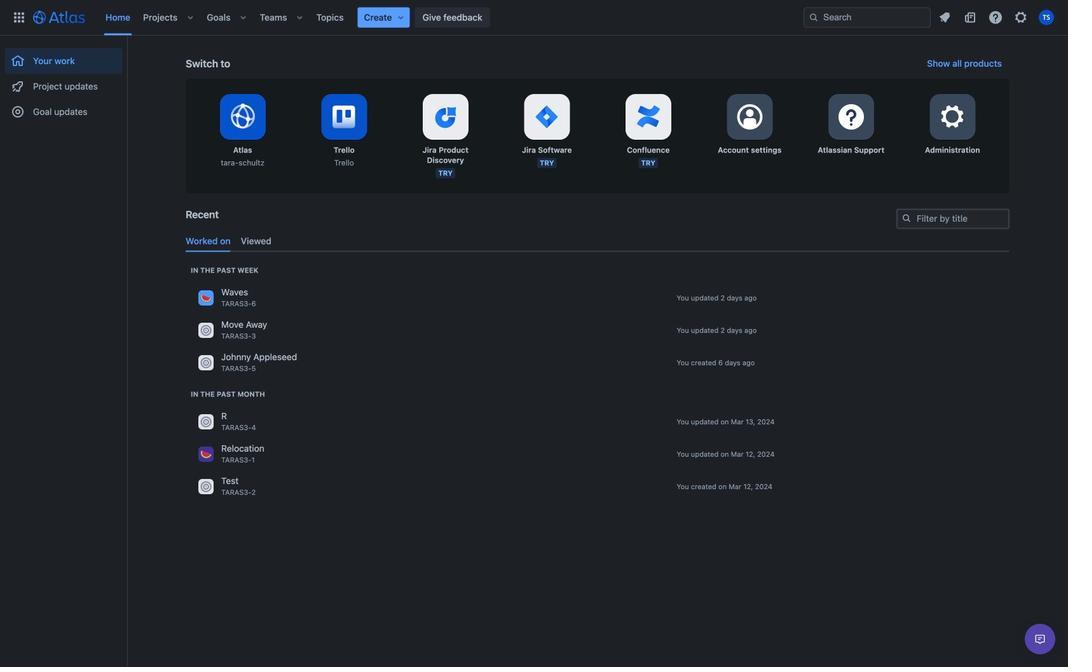 Task type: describe. For each thing, give the bounding box(es) containing it.
search image
[[809, 12, 819, 23]]

3 townsquare image from the top
[[198, 414, 214, 430]]

Search field
[[804, 7, 931, 28]]

2 townsquare image from the top
[[198, 447, 214, 462]]

switch to... image
[[11, 10, 27, 25]]

1 townsquare image from the top
[[198, 290, 214, 306]]

search image
[[902, 213, 912, 223]]

2 heading from the top
[[191, 389, 265, 400]]

account image
[[1039, 10, 1054, 25]]

Filter by title field
[[898, 210, 1008, 228]]

3 townsquare image from the top
[[198, 479, 214, 495]]



Task type: locate. For each thing, give the bounding box(es) containing it.
1 vertical spatial heading
[[191, 389, 265, 400]]

2 vertical spatial townsquare image
[[198, 414, 214, 430]]

1 vertical spatial townsquare image
[[198, 447, 214, 462]]

0 vertical spatial heading
[[191, 265, 258, 276]]

open intercom messenger image
[[1033, 632, 1048, 647]]

settings image
[[1013, 10, 1029, 25], [734, 102, 765, 132], [836, 102, 866, 132], [937, 102, 968, 132]]

tab list
[[181, 231, 1015, 252]]

notifications image
[[937, 10, 952, 25]]

None search field
[[804, 7, 931, 28]]

townsquare image
[[198, 290, 214, 306], [198, 447, 214, 462], [198, 479, 214, 495]]

2 townsquare image from the top
[[198, 355, 214, 371]]

banner
[[0, 0, 1068, 36]]

0 vertical spatial townsquare image
[[198, 290, 214, 306]]

top element
[[8, 0, 804, 35]]

townsquare image
[[198, 323, 214, 338], [198, 355, 214, 371], [198, 414, 214, 430]]

1 vertical spatial townsquare image
[[198, 355, 214, 371]]

heading
[[191, 265, 258, 276], [191, 389, 265, 400]]

2 vertical spatial townsquare image
[[198, 479, 214, 495]]

help image
[[988, 10, 1003, 25]]

group
[[5, 36, 122, 128]]

0 vertical spatial townsquare image
[[198, 323, 214, 338]]

1 townsquare image from the top
[[198, 323, 214, 338]]

1 heading from the top
[[191, 265, 258, 276]]



Task type: vqa. For each thing, say whether or not it's contained in the screenshot.
bottommost heading
yes



